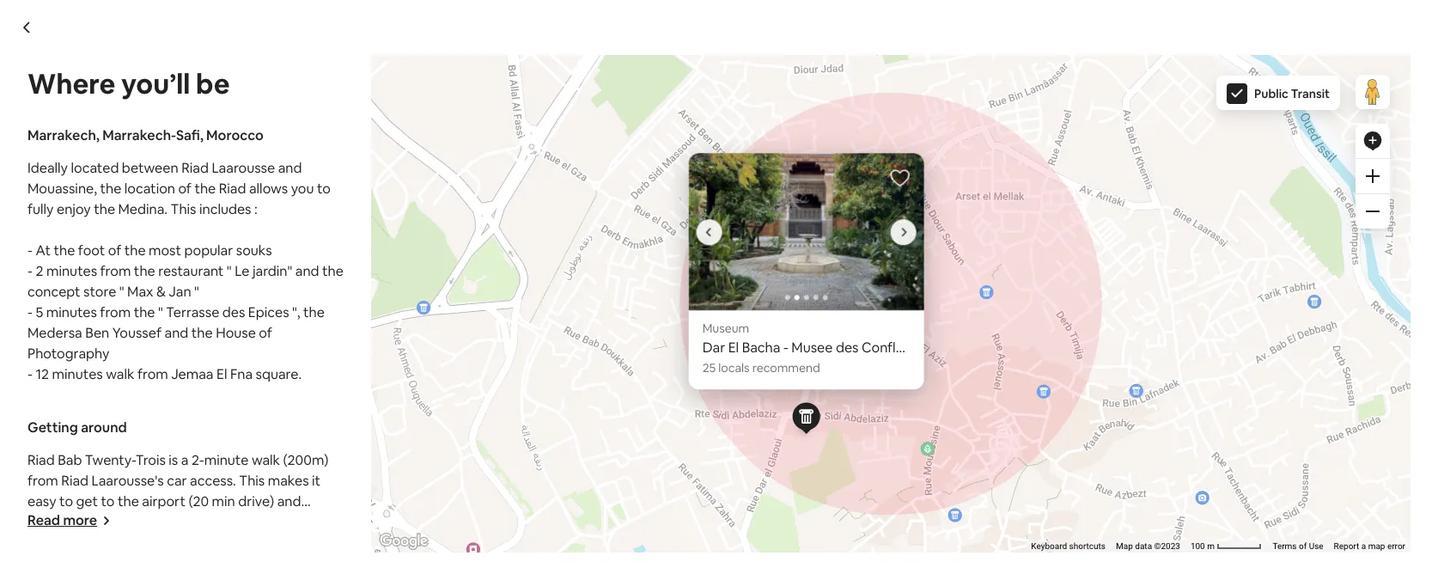 Task type: locate. For each thing, give the bounding box(es) containing it.
minutes
[[257, 235, 308, 253], [257, 255, 308, 273], [46, 262, 97, 280], [263, 276, 313, 294], [46, 303, 97, 321], [52, 365, 103, 383]]

report for 100 m
[[1334, 541, 1360, 551]]

fna left the joined
[[230, 365, 253, 383]]

allows
[[737, 173, 776, 191], [249, 180, 288, 198]]

marrakech- for - 12 minutes walk from jemaa el fna square.
[[313, 140, 387, 158]]

0 vertical spatial " terrasse
[[369, 255, 430, 273]]

©2023 for 100 m
[[1155, 541, 1181, 551]]

map up add listing to a list icon
[[895, 102, 912, 112]]

photography inside - at the foot of the most popular souks - 2 minutes from the restaurant " le jardin" and the concept store " max & jan " - 5 minutes from the " terrasse des epices ", the medersa ben youssef and the house of photography - 12 minutes walk from jemaa el fna square.
[[27, 345, 109, 363]]

0 horizontal spatial photography
[[27, 345, 109, 363]]

0 horizontal spatial walk
[[106, 365, 134, 383]]

store
[[613, 235, 646, 253], [83, 283, 116, 301]]

max inside - 2 minutes from the restaurant " le jardin" and the concept store " max & jan " - 5 minutes from the " terrasse des epices ", the medersa ben youssef and the house of photography - 12 minutes walk from jemaa el fna square.
[[657, 235, 683, 253]]

response
[[726, 454, 787, 472], [726, 485, 787, 503]]

le
[[445, 235, 460, 253], [235, 262, 250, 280]]

1 vertical spatial store
[[83, 283, 116, 301]]

location
[[612, 173, 663, 191], [124, 180, 175, 198]]

1 vertical spatial museum
[[229, 534, 283, 552]]

0 horizontal spatial located
[[71, 159, 119, 177]]

2015
[[406, 382, 431, 398]]

enjoy for - 5 minutes from the " terrasse des epices ", the medersa ben youssef and the house of photography
[[851, 173, 885, 191]]

terms for 100 m
[[1273, 541, 1297, 551]]

museum down offer
[[229, 534, 283, 552]]

1 horizontal spatial &
[[686, 235, 695, 253]]

12 up getting
[[36, 365, 49, 383]]

located inside the where you'll be dialog
[[71, 159, 119, 177]]

in inside i offer 2 riads in the medina of marrakech for rent for long weekends with family or friends!
[[322, 504, 333, 522]]

includes down 500 m button
[[994, 173, 1046, 191]]

response down languages
[[726, 454, 787, 472]]

marrakech, marrakech-safi, morocco down you'll
[[27, 126, 264, 144]]

1 vertical spatial map
[[1116, 541, 1133, 551]]

data for 500
[[915, 102, 932, 112]]

1 vertical spatial house
[[216, 324, 256, 342]]

located for - at the foot of the most popular souks - 2 minutes from the restaurant " le jardin" and the concept store " max & jan " - 5 minutes from the " terrasse des epices ", the medersa ben youssef and the house of photography - 12 minutes walk from jemaa el fna square.
[[71, 159, 119, 177]]

walk inside riad bab twenty-trois is a 2-minute walk (200m) from riad laarousse's car access. this makes it easy to get to the airport (20 min drive) and outings to geliz (new town) where the majorelle gardens and yves saint laurent museum are located.
[[252, 451, 280, 469]]

0 horizontal spatial ideally
[[27, 159, 68, 177]]

jemaa inside - 2 minutes from the restaurant " le jardin" and the concept store " max & jan " - 5 minutes from the " terrasse des epices ", the medersa ben youssef and the house of photography - 12 minutes walk from jemaa el fna square.
[[382, 276, 424, 294]]

weekends
[[238, 525, 302, 543]]

majorelle
[[270, 513, 327, 531]]

1 horizontal spatial map
[[1369, 541, 1386, 551]]

map inside the where you'll be dialog
[[1116, 541, 1133, 551]]

house inside - 2 minutes from the restaurant " le jardin" and the concept store " max & jan " - 5 minutes from the " terrasse des epices ", the medersa ben youssef and the house of photography - 12 minutes walk from jemaa el fna square.
[[727, 255, 767, 273]]

laurent
[[178, 534, 226, 552]]

data left 500
[[915, 102, 932, 112]]

1 horizontal spatial more
[[276, 247, 311, 265]]

terms down reviews
[[1063, 102, 1087, 112]]

mouassine, inside the where you'll be dialog
[[27, 180, 97, 198]]

mouassine,
[[516, 173, 585, 191], [27, 180, 97, 198]]

response down response rate : 100%
[[726, 485, 787, 503]]

youssef inside - 2 minutes from the restaurant " le jardin" and the concept store " max & jan " - 5 minutes from the " terrasse des epices ", the medersa ben youssef and the house of photography - 12 minutes walk from jemaa el fna square.
[[623, 255, 672, 273]]

1 horizontal spatial ideally
[[238, 173, 278, 191]]

error
[[1177, 102, 1195, 112], [1388, 541, 1406, 551]]

includes inside the where you'll be dialog
[[199, 200, 251, 218]]

you'll
[[121, 66, 190, 101]]

error inside the where you'll be dialog
[[1388, 541, 1406, 551]]

more right show
[[276, 247, 311, 265]]

a for 100 m
[[1362, 541, 1367, 551]]

0 vertical spatial el
[[427, 276, 438, 294]]

0 vertical spatial in
[[347, 382, 356, 398]]

1 horizontal spatial museum
[[703, 320, 750, 336]]

:
[[1049, 173, 1052, 191], [254, 200, 258, 218], [795, 423, 798, 441], [816, 454, 819, 472], [819, 485, 823, 503]]

0 horizontal spatial house
[[216, 324, 256, 342]]

map data ©2023 inside the where you'll be dialog
[[1116, 541, 1181, 551]]

1 vertical spatial photography
[[27, 345, 109, 363]]

report for 500 m
[[1124, 102, 1149, 112]]

shortcuts for 500
[[849, 102, 885, 112]]

located
[[71, 159, 119, 177], [281, 173, 329, 191]]

jan " inside - at the foot of the most popular souks - 2 minutes from the restaurant " le jardin" and the concept store " max & jan " - 5 minutes from the " terrasse des epices ", the medersa ben youssef and the house of photography - 12 minutes walk from jemaa el fna square.
[[169, 283, 199, 301]]

safi, up - at the foot of the most popular souks
[[387, 140, 414, 158]]

medersa inside - 2 minutes from the restaurant " le jardin" and the concept store " max & jan " - 5 minutes from the " terrasse des epices ", the medersa ben youssef and the house of photography - 12 minutes walk from jemaa el fna square.
[[538, 255, 593, 273]]

&
[[686, 235, 695, 253], [156, 283, 166, 301]]

map for 100 m
[[1369, 541, 1386, 551]]

0 horizontal spatial terms
[[1063, 102, 1087, 112]]

response for response time
[[726, 485, 787, 503]]

twenty-
[[85, 451, 136, 469]]

0 horizontal spatial most
[[149, 241, 181, 260]]

terms of use inside the where you'll be dialog
[[1273, 541, 1324, 551]]

0 vertical spatial terms of use link
[[1063, 102, 1113, 112]]

0 horizontal spatial morocco
[[206, 126, 264, 144]]

outings
[[27, 513, 75, 531]]

house
[[727, 255, 767, 273], [216, 324, 256, 342]]

more for read more
[[63, 511, 97, 529]]

epices ", inside - at the foot of the most popular souks - 2 minutes from the restaurant " le jardin" and the concept store " max & jan " - 5 minutes from the " terrasse des epices ", the medersa ben youssef and the house of photography - 12 minutes walk from jemaa el fna square.
[[248, 303, 300, 321]]

foot inside - at the foot of the most popular souks - 2 minutes from the restaurant " le jardin" and the concept store " max & jan " - 5 minutes from the " terrasse des epices ", the medersa ben youssef and the house of photography - 12 minutes walk from jemaa el fna square.
[[78, 241, 105, 260]]

0 horizontal spatial use
[[1099, 102, 1113, 112]]

map data ©2023 for 500 m
[[895, 102, 960, 112]]

0 horizontal spatial epices ",
[[248, 303, 300, 321]]

ideally inside the where you'll be dialog
[[27, 159, 68, 177]]

safi,
[[176, 126, 203, 144], [387, 140, 414, 158]]

1 horizontal spatial restaurant
[[369, 235, 434, 253]]

jan " inside - 2 minutes from the restaurant " le jardin" and the concept store " max & jan " - 5 minutes from the " terrasse des epices ", the medersa ben youssef and the house of photography - 12 minutes walk from jemaa el fna square.
[[698, 235, 729, 253]]

located for - 12 minutes walk from jemaa el fna square.
[[281, 173, 329, 191]]

1 vertical spatial epices ",
[[248, 303, 300, 321]]

marrakech, marrakech-safi, morocco for - 12 minutes walk from jemaa el fna square.
[[238, 140, 474, 158]]

medina. inside the where you'll be dialog
[[118, 200, 168, 218]]

0 horizontal spatial data
[[915, 102, 932, 112]]

marrakech- down the where you'll be
[[102, 126, 176, 144]]

safi, inside the where you'll be dialog
[[176, 126, 203, 144]]

500
[[970, 102, 985, 112]]

medina.
[[913, 173, 962, 191], [118, 200, 168, 218]]

this
[[965, 173, 991, 191], [171, 200, 196, 218], [239, 472, 265, 490]]

marrakech, marrakech-safi, morocco up - at the foot of the most popular souks
[[238, 140, 474, 158]]

where
[[203, 513, 243, 531]]

photography inside - 2 minutes from the restaurant " le jardin" and the concept store " max & jan " - 5 minutes from the " terrasse des epices ", the medersa ben youssef and the house of photography - 12 minutes walk from jemaa el fna square.
[[786, 255, 868, 273]]

des inside - at the foot of the most popular souks - 2 minutes from the restaurant " le jardin" and the concept store " max & jan " - 5 minutes from the " terrasse des epices ", the medersa ben youssef and the house of photography - 12 minutes walk from jemaa el fna square.
[[222, 303, 245, 321]]

data inside the where you'll be dialog
[[1135, 541, 1152, 551]]

el
[[427, 276, 438, 294], [217, 365, 227, 383]]

zoom out image
[[1366, 205, 1380, 218]]

museum
[[703, 320, 750, 336], [229, 534, 283, 552]]

terms of use for 500 m
[[1063, 102, 1113, 112]]

identity verified
[[385, 423, 484, 441]]

restaurant left show
[[158, 262, 224, 280]]

concept
[[557, 235, 610, 253], [27, 283, 80, 301]]

©2023 inside the where you'll be dialog
[[1155, 541, 1181, 551]]

100
[[1191, 541, 1205, 551]]

most for - at the foot of the most popular souks - 2 minutes from the restaurant " le jardin" and the concept store " max & jan " - 5 minutes from the " terrasse des epices ", the medersa ben youssef and the house of photography - 12 minutes walk from jemaa el fna square.
[[149, 241, 181, 260]]

1 horizontal spatial this
[[239, 472, 265, 490]]

©2023 for 500 m
[[934, 102, 960, 112]]

a inside riad bab twenty-trois is a 2-minute walk (200m) from riad laarousse's car access. this makes it easy to get to the airport (20 min drive) and outings to geliz (new town) where the majorelle gardens and yves saint laurent museum are located.
[[181, 451, 189, 469]]

for left rent
[[497, 504, 515, 522]]

1 horizontal spatial keyboard shortcuts
[[1032, 541, 1106, 551]]

between inside the where you'll be dialog
[[122, 159, 178, 177]]

4.87 · 247 reviews
[[1010, 46, 1094, 59]]

1 horizontal spatial 5
[[246, 255, 254, 273]]

report a map error link inside the where you'll be dialog
[[1334, 541, 1406, 551]]

between for - 12 minutes walk from jemaa el fna square.
[[332, 173, 389, 191]]

walk inside - 2 minutes from the restaurant " le jardin" and the concept store " max & jan " - 5 minutes from the " terrasse des epices ", the medersa ben youssef and the house of photography - 12 minutes walk from jemaa el fna square.
[[316, 276, 345, 294]]

1 horizontal spatial medina.
[[913, 173, 962, 191]]

allows for - 5 minutes from the " terrasse des epices ", the medersa ben youssef and the house of photography
[[249, 180, 288, 198]]

use inside the where you'll be dialog
[[1309, 541, 1324, 551]]

rate
[[790, 454, 816, 472]]

m inside the where you'll be dialog
[[1208, 541, 1215, 551]]

0 vertical spatial map
[[895, 102, 912, 112]]

0 horizontal spatial laarousse
[[212, 159, 275, 177]]

1 horizontal spatial souks
[[447, 214, 483, 232]]

0 vertical spatial restaurant
[[369, 235, 434, 253]]

1 vertical spatial keyboard shortcuts button
[[1032, 541, 1106, 553]]

languages : english, français, italiano
[[726, 423, 955, 441]]

1 horizontal spatial concept
[[557, 235, 610, 253]]

1 vertical spatial most
[[149, 241, 181, 260]]

1 vertical spatial el
[[217, 365, 227, 383]]

2 horizontal spatial this
[[965, 173, 991, 191]]

0 horizontal spatial jan "
[[169, 283, 199, 301]]

youssef
[[623, 255, 672, 273], [112, 324, 162, 342]]

1 horizontal spatial laarousse
[[422, 173, 486, 191]]

0 vertical spatial map
[[1158, 102, 1175, 112]]

terms of use right 100 m button in the right of the page
[[1273, 541, 1324, 551]]

morocco inside the where you'll be dialog
[[206, 126, 264, 144]]

popular inside - at the foot of the most popular souks - 2 minutes from the restaurant " le jardin" and the concept store " max & jan " - 5 minutes from the " terrasse des epices ", the medersa ben youssef and the house of photography - 12 minutes walk from jemaa el fna square.
[[184, 241, 233, 260]]

walk up makes
[[252, 451, 280, 469]]

0 vertical spatial keyboard
[[811, 102, 847, 112]]

1 response from the top
[[726, 454, 787, 472]]

terms for 500 m
[[1063, 102, 1087, 112]]

and
[[278, 159, 302, 177], [489, 173, 513, 191], [506, 235, 530, 253], [675, 255, 699, 273], [295, 262, 319, 280], [165, 324, 188, 342], [448, 463, 472, 481], [277, 492, 301, 510], [84, 534, 108, 552]]

0 horizontal spatial jardin"
[[253, 262, 292, 280]]

0 vertical spatial ben
[[596, 255, 620, 273]]

enjoy inside the where you'll be dialog
[[57, 200, 91, 218]]

you inside dialog
[[291, 180, 314, 198]]

0 horizontal spatial concept
[[27, 283, 80, 301]]

marrakech, for - at the foot of the most popular souks - 2 minutes from the restaurant " le jardin" and the concept store " max & jan " - 5 minutes from the " terrasse des epices ", the medersa ben youssef and the house of photography - 12 minutes walk from jemaa el fna square.
[[27, 126, 100, 144]]

m right 500
[[987, 102, 994, 112]]

use for 500 m
[[1099, 102, 1113, 112]]

be
[[196, 66, 230, 101]]

riad bab twenty-trois is a 2-minute walk (200m) from riad laarousse's car access. this makes it easy to get to the airport (20 min drive) and outings to geliz (new town) where the majorelle gardens and yves saint laurent museum are located.
[[27, 451, 329, 572]]

includes up show
[[199, 200, 251, 218]]

includes
[[994, 173, 1046, 191], [199, 200, 251, 218]]

0 vertical spatial more
[[276, 247, 311, 265]]

(200m)
[[283, 451, 329, 469]]

1 horizontal spatial shortcuts
[[1070, 541, 1106, 551]]

2 horizontal spatial a
[[1362, 541, 1367, 551]]

report a map error inside the where you'll be dialog
[[1334, 541, 1406, 551]]

1 horizontal spatial epices ",
[[459, 255, 511, 273]]

" terrasse inside - 2 minutes from the restaurant " le jardin" and the concept store " max & jan " - 5 minutes from the " terrasse des epices ", the medersa ben youssef and the house of photography - 12 minutes walk from jemaa el fna square.
[[369, 255, 430, 273]]

hosted by chloé joined in january 2015
[[307, 352, 454, 398]]

foot
[[289, 214, 316, 232], [78, 241, 105, 260]]

-
[[238, 214, 243, 232], [238, 235, 243, 253], [27, 241, 33, 260], [238, 255, 243, 273], [27, 262, 33, 280], [238, 276, 243, 294], [27, 303, 33, 321], [27, 365, 33, 383]]

terms of use link for 500 m
[[1063, 102, 1113, 112]]

12
[[246, 276, 260, 294], [36, 365, 49, 383]]

keyboard shortcuts for 500
[[811, 102, 885, 112]]

el inside - at the foot of the most popular souks - 2 minutes from the restaurant " le jardin" and the concept store " max & jan " - 5 minutes from the " terrasse des epices ", the medersa ben youssef and the house of photography - 12 minutes walk from jemaa el fna square.
[[217, 365, 227, 383]]

terms of use link for 100 m
[[1273, 541, 1324, 551]]

1 vertical spatial response
[[726, 485, 787, 503]]

0 horizontal spatial map
[[895, 102, 912, 112]]

1 vertical spatial 5
[[36, 303, 43, 321]]

1 horizontal spatial m
[[1208, 541, 1215, 551]]

walk down 'show more' 'button'
[[316, 276, 345, 294]]

1 vertical spatial popular
[[184, 241, 233, 260]]

keyboard shortcuts for 100
[[1032, 541, 1106, 551]]

more
[[276, 247, 311, 265], [63, 511, 97, 529]]

location for - 5 minutes from the " terrasse des epices ", the medersa ben youssef and the house of photography
[[124, 180, 175, 198]]

image 2 image
[[689, 153, 924, 310], [689, 153, 924, 310]]

marrakech- inside the where you'll be dialog
[[102, 126, 176, 144]]

keyboard for 500 m
[[811, 102, 847, 112]]

1 horizontal spatial jemaa
[[382, 276, 424, 294]]

keyboard for 100 m
[[1032, 541, 1067, 551]]

1 horizontal spatial el
[[427, 276, 438, 294]]

chloé is a superhost. learn more about chloé. image
[[238, 348, 293, 403], [238, 348, 293, 403]]

at
[[246, 214, 261, 232], [36, 241, 51, 260]]

you for - 5 minutes from the " terrasse des epices ", the medersa ben youssef and the house of photography
[[291, 180, 314, 198]]

error for 100 m
[[1388, 541, 1406, 551]]

2 response from the top
[[726, 485, 787, 503]]

response for response rate
[[726, 454, 787, 472]]

marrakech, inside the where you'll be dialog
[[27, 126, 100, 144]]

gardens
[[27, 534, 81, 552]]

0 horizontal spatial m
[[987, 102, 994, 112]]

map data ©2023 left 500
[[895, 102, 960, 112]]

0 vertical spatial medersa
[[538, 255, 593, 273]]

terms of use link inside the where you'll be dialog
[[1273, 541, 1324, 551]]

: left 100%
[[816, 454, 819, 472]]

map inside the where you'll be dialog
[[1369, 541, 1386, 551]]

enjoy for - 12 minutes walk from jemaa el fna square.
[[57, 200, 91, 218]]

0 vertical spatial enjoy
[[851, 173, 885, 191]]

©2023 left the 100
[[1155, 541, 1181, 551]]

keyboard shortcuts button for 500
[[811, 101, 885, 114]]

0 horizontal spatial ben
[[85, 324, 109, 342]]

jardin" inside - 2 minutes from the restaurant " le jardin" and the concept store " max & jan " - 5 minutes from the " terrasse des epices ", the medersa ben youssef and the house of photography - 12 minutes walk from jemaa el fna square.
[[463, 235, 503, 253]]

more inside the where you'll be dialog
[[63, 511, 97, 529]]

allows inside the where you'll be dialog
[[249, 180, 288, 198]]

keyboard inside the where you'll be dialog
[[1032, 541, 1067, 551]]

at inside - at the foot of the most popular souks - 2 minutes from the restaurant " le jardin" and the concept store " max & jan " - 5 minutes from the " terrasse des epices ", the medersa ben youssef and the house of photography - 12 minutes walk from jemaa el fna square.
[[36, 241, 51, 260]]

walk
[[316, 276, 345, 294], [106, 365, 134, 383], [252, 451, 280, 469]]

marrakech- up - at the foot of the most popular souks
[[313, 140, 387, 158]]

museum up "locals"
[[703, 320, 750, 336]]

most inside - at the foot of the most popular souks - 2 minutes from the restaurant " le jardin" and the concept store " max & jan " - 5 minutes from the " terrasse des epices ", the medersa ben youssef and the house of photography - 12 minutes walk from jemaa el fna square.
[[149, 241, 181, 260]]

house inside - at the foot of the most popular souks - 2 minutes from the restaurant " le jardin" and the concept store " max & jan " - 5 minutes from the " terrasse des epices ", the medersa ben youssef and the house of photography - 12 minutes walk from jemaa el fna square.
[[216, 324, 256, 342]]

1 vertical spatial terms of use
[[1273, 541, 1324, 551]]

fully inside the where you'll be dialog
[[27, 200, 54, 218]]

more down get
[[63, 511, 97, 529]]

of inside i offer 2 riads in the medina of marrakech for rent for long weekends with family or friends!
[[411, 504, 424, 522]]

1 horizontal spatial walk
[[252, 451, 280, 469]]

1 horizontal spatial includes
[[994, 173, 1046, 191]]

allows for - 2 minutes from the restaurant " le jardin" and the concept store " max & jan "
[[737, 173, 776, 191]]

terms inside the where you'll be dialog
[[1273, 541, 1297, 551]]

data left the 100
[[1135, 541, 1152, 551]]

0 horizontal spatial more
[[63, 511, 97, 529]]

m for 500
[[987, 102, 994, 112]]

popular for - at the foot of the most popular souks
[[395, 214, 444, 232]]

souks for - at the foot of the most popular souks
[[447, 214, 483, 232]]

©2023 left 500
[[934, 102, 960, 112]]

2 inside - 2 minutes from the restaurant " le jardin" and the concept store " max & jan " - 5 minutes from the " terrasse des epices ", the medersa ben youssef and the house of photography - 12 minutes walk from jemaa el fna square.
[[246, 235, 254, 253]]

0 vertical spatial report a map error link
[[1124, 102, 1195, 112]]

100 m button
[[1186, 541, 1268, 553]]

0 vertical spatial a
[[1151, 102, 1156, 112]]

laarousse inside the where you'll be dialog
[[212, 159, 275, 177]]

in up the with
[[322, 504, 333, 522]]

youssef inside - at the foot of the most popular souks - 2 minutes from the restaurant " le jardin" and the concept store " max & jan " - 5 minutes from the " terrasse des epices ", the medersa ben youssef and the house of photography - 12 minutes walk from jemaa el fna square.
[[112, 324, 162, 342]]

0 vertical spatial foot
[[289, 214, 316, 232]]

terms of use link right 100 m button in the right of the page
[[1273, 541, 1324, 551]]

in inside hosted by chloé joined in january 2015
[[347, 382, 356, 398]]

map left the 100
[[1116, 541, 1133, 551]]

map for 100 m
[[1116, 541, 1133, 551]]

your stay location, map pin image
[[871, 283, 912, 324]]

this for - 5 minutes from the " terrasse des epices ", the medersa ben youssef and the house of photography
[[965, 173, 991, 191]]

0 horizontal spatial popular
[[184, 241, 233, 260]]

1 vertical spatial jan "
[[169, 283, 199, 301]]

report
[[1124, 102, 1149, 112], [1334, 541, 1360, 551]]

shortcuts inside the where you'll be dialog
[[1070, 541, 1106, 551]]

square. inside - at the foot of the most popular souks - 2 minutes from the restaurant " le jardin" and the concept store " max & jan " - 5 minutes from the " terrasse des epices ", the medersa ben youssef and the house of photography - 12 minutes walk from jemaa el fna square.
[[256, 365, 302, 383]]

des
[[433, 255, 456, 273], [222, 303, 245, 321]]

1 vertical spatial a
[[181, 451, 189, 469]]

0 vertical spatial keyboard shortcuts
[[811, 102, 885, 112]]

image 1 image
[[453, 153, 689, 310]]

location inside the ideally located between riad laarousse and mouassine, the location of the riad allows you to fully enjoy the medina. this includes :
[[124, 180, 175, 198]]

1 vertical spatial error
[[1388, 541, 1406, 551]]

12 down show
[[246, 276, 260, 294]]

0 horizontal spatial terms of use
[[1063, 102, 1113, 112]]

chloé
[[402, 352, 454, 376]]

1 vertical spatial concept
[[27, 283, 80, 301]]

1 vertical spatial in
[[322, 504, 333, 522]]

ideally
[[27, 159, 68, 177], [238, 173, 278, 191]]

between up - at the foot of the most popular souks
[[332, 173, 389, 191]]

located.
[[27, 554, 79, 572]]

0 vertical spatial house
[[727, 255, 767, 273]]

fully
[[822, 173, 848, 191], [27, 200, 54, 218]]

the
[[588, 173, 609, 191], [683, 173, 704, 191], [888, 173, 910, 191], [100, 180, 121, 198], [195, 180, 216, 198], [94, 200, 115, 218], [264, 214, 286, 232], [335, 214, 356, 232], [344, 235, 366, 253], [533, 235, 554, 253], [54, 241, 75, 260], [124, 241, 146, 260], [344, 255, 366, 273], [514, 255, 535, 273], [702, 255, 724, 273], [134, 262, 155, 280], [322, 262, 344, 280], [134, 303, 155, 321], [303, 303, 325, 321], [191, 324, 213, 342], [475, 463, 496, 481], [118, 492, 139, 510], [336, 504, 358, 522], [246, 513, 267, 531]]

terms right 100 m button in the right of the page
[[1273, 541, 1297, 551]]

1 horizontal spatial foot
[[289, 214, 316, 232]]

report a map error for 500 m
[[1124, 102, 1195, 112]]

more for show more
[[276, 247, 311, 265]]

1 horizontal spatial 2
[[246, 235, 254, 253]]

map
[[895, 102, 912, 112], [1116, 541, 1133, 551]]

fna up "chloé"
[[441, 276, 463, 294]]

1 horizontal spatial a
[[1151, 102, 1156, 112]]

0 horizontal spatial a
[[181, 451, 189, 469]]

1 horizontal spatial map
[[1116, 541, 1133, 551]]

show more button
[[238, 247, 324, 265]]

report a map error for 100 m
[[1334, 541, 1406, 551]]

2
[[246, 235, 254, 253], [36, 262, 43, 280], [278, 504, 286, 522]]

terms of use link down reviews
[[1063, 102, 1113, 112]]

0 horizontal spatial keyboard shortcuts button
[[811, 101, 885, 114]]

2 for from the left
[[547, 504, 566, 522]]

response rate : 100%
[[726, 454, 854, 472]]

read more button
[[27, 511, 111, 529]]

1 vertical spatial fully
[[27, 200, 54, 218]]

map data ©2023
[[895, 102, 960, 112], [1116, 541, 1181, 551]]

read more
[[27, 511, 97, 529]]

ideally located between riad laarousse and mouassine, the location of the riad allows you to fully enjoy the medina. this includes : inside the where you'll be dialog
[[27, 159, 331, 218]]

easy
[[27, 492, 56, 510]]

souks inside - at the foot of the most popular souks - 2 minutes from the restaurant " le jardin" and the concept store " max & jan " - 5 minutes from the " terrasse des epices ", the medersa ben youssef and the house of photography - 12 minutes walk from jemaa el fna square.
[[236, 241, 272, 260]]

1 horizontal spatial error
[[1388, 541, 1406, 551]]

marrakech, marrakech-safi, morocco inside the where you'll be dialog
[[27, 126, 264, 144]]

0 horizontal spatial keyboard
[[811, 102, 847, 112]]

1 vertical spatial report a map error
[[1334, 541, 1406, 551]]

25 locals recommend
[[703, 360, 820, 375]]

0 horizontal spatial in
[[322, 504, 333, 522]]

0 horizontal spatial foot
[[78, 241, 105, 260]]

shortcuts
[[849, 102, 885, 112], [1070, 541, 1106, 551]]

4.87
[[1010, 46, 1030, 59]]

: down 500 m button
[[1049, 173, 1052, 191]]

for right rent
[[547, 504, 566, 522]]

2 inside - at the foot of the most popular souks - 2 minutes from the restaurant " le jardin" and the concept store " max & jan " - 5 minutes from the " terrasse des epices ", the medersa ben youssef and the house of photography - 12 minutes walk from jemaa el fna square.
[[36, 262, 43, 280]]

january
[[359, 382, 403, 398]]

between down you'll
[[122, 159, 178, 177]]

1 vertical spatial 2
[[36, 262, 43, 280]]

0 vertical spatial fna
[[441, 276, 463, 294]]

safi, down be
[[176, 126, 203, 144]]

minute
[[204, 451, 249, 469]]

1 vertical spatial map
[[1369, 541, 1386, 551]]

keyboard shortcuts inside the where you'll be dialog
[[1032, 541, 1106, 551]]

1 horizontal spatial most
[[359, 214, 392, 232]]

dar el bacha - musee des confluences group
[[453, 153, 1160, 389]]

from
[[311, 235, 341, 253], [311, 255, 341, 273], [100, 262, 131, 280], [348, 276, 379, 294], [100, 303, 131, 321], [137, 365, 168, 383], [27, 472, 58, 490]]

in right the joined
[[347, 382, 356, 398]]

walk up around in the bottom left of the page
[[106, 365, 134, 383]]

restaurant down - at the foot of the most popular souks
[[369, 235, 434, 253]]

0 vertical spatial use
[[1099, 102, 1113, 112]]

2 vertical spatial a
[[1362, 541, 1367, 551]]

m right the 100
[[1208, 541, 1215, 551]]

yves
[[111, 534, 141, 552]]

: left within
[[819, 485, 823, 503]]

: up show
[[254, 200, 258, 218]]

1 vertical spatial m
[[1208, 541, 1215, 551]]

data
[[915, 102, 932, 112], [1135, 541, 1152, 551]]

report inside the where you'll be dialog
[[1334, 541, 1360, 551]]

ben
[[596, 255, 620, 273], [85, 324, 109, 342]]

terms of use down reviews
[[1063, 102, 1113, 112]]

1 vertical spatial 12
[[36, 365, 49, 383]]

where you'll be
[[27, 66, 230, 101]]

map data ©2023 left the 100
[[1116, 541, 1181, 551]]

laarousse for - 12 minutes walk from jemaa el fna square.
[[422, 173, 486, 191]]

- 2 minutes from the restaurant " le jardin" and the concept store " max & jan " - 5 minutes from the " terrasse des epices ", the medersa ben youssef and the house of photography - 12 minutes walk from jemaa el fna square.
[[238, 235, 868, 294]]

laarousse
[[212, 159, 275, 177], [422, 173, 486, 191]]

store inside - 2 minutes from the restaurant " le jardin" and the concept store " max & jan " - 5 minutes from the " terrasse des epices ", the medersa ben youssef and the house of photography - 12 minutes walk from jemaa el fna square.
[[613, 235, 646, 253]]

1 horizontal spatial use
[[1309, 541, 1324, 551]]

fully for - 5 minutes from the " terrasse des epices ", the medersa ben youssef and the house of photography
[[27, 200, 54, 218]]

des inside - 2 minutes from the restaurant " le jardin" and the concept store " max & jan " - 5 minutes from the " terrasse des epices ", the medersa ben youssef and the house of photography - 12 minutes walk from jemaa el fna square.
[[433, 255, 456, 273]]

1 vertical spatial souks
[[236, 241, 272, 260]]



Task type: describe. For each thing, give the bounding box(es) containing it.
ideally located between riad laarousse and mouassine, the location of the riad allows you to fully enjoy the medina. this includes : for - 2 minutes from the restaurant " le jardin" and the concept store " max & jan "
[[238, 173, 1052, 191]]

lover of marrakech, travel, decor and the art of hosting.
[[238, 463, 587, 481]]

includes for - 12 minutes walk from jemaa el fna square.
[[199, 200, 251, 218]]

marrakech, for - 12 minutes walk from jemaa el fna square.
[[238, 140, 310, 158]]

add listing to a list image
[[890, 168, 911, 188]]

contact host
[[747, 541, 834, 559]]

store inside - at the foot of the most popular souks - 2 minutes from the restaurant " le jardin" and the concept store " max & jan " - 5 minutes from the " terrasse des epices ", the medersa ben youssef and the house of photography - 12 minutes walk from jemaa el fna square.
[[83, 283, 116, 301]]

foot for - at the foot of the most popular souks
[[289, 214, 316, 232]]

travel,
[[365, 463, 404, 481]]

transit
[[1291, 86, 1330, 101]]

verified
[[437, 423, 484, 441]]

the inside i offer 2 riads in the medina of marrakech for rent for long weekends with family or friends!
[[336, 504, 358, 522]]

map data ©2023 for 100 m
[[1116, 541, 1181, 551]]

saint
[[144, 534, 175, 552]]

location for - 2 minutes from the restaurant " le jardin" and the concept store " max & jan "
[[612, 173, 663, 191]]

family
[[336, 525, 374, 543]]

this inside riad bab twenty-trois is a 2-minute walk (200m) from riad laarousse's car access. this makes it easy to get to the airport (20 min drive) and outings to geliz (new town) where the majorelle gardens and yves saint laurent museum are located.
[[239, 472, 265, 490]]

add a place to the map image
[[1363, 131, 1384, 151]]

marrakech
[[427, 504, 494, 522]]

25
[[703, 360, 716, 375]]

safi, for - 12 minutes walk from jemaa el fna square.
[[387, 140, 414, 158]]

el inside - 2 minutes from the restaurant " le jardin" and the concept store " max & jan " - 5 minutes from the " terrasse des epices ", the medersa ben youssef and the house of photography - 12 minutes walk from jemaa el fna square.
[[427, 276, 438, 294]]

host
[[803, 541, 834, 559]]

100 m
[[1191, 541, 1217, 551]]

you for - 2 minutes from the restaurant " le jardin" and the concept store " max & jan "
[[779, 173, 802, 191]]

it
[[312, 472, 321, 490]]

access.
[[190, 472, 236, 490]]

walk inside - at the foot of the most popular souks - 2 minutes from the restaurant " le jardin" and the concept store " max & jan " - 5 minutes from the " terrasse des epices ", the medersa ben youssef and the house of photography - 12 minutes walk from jemaa el fna square.
[[106, 365, 134, 383]]

fna inside - at the foot of the most popular souks - 2 minutes from the restaurant " le jardin" and the concept store " max & jan " - 5 minutes from the " terrasse des epices ", the medersa ben youssef and the house of photography - 12 minutes walk from jemaa el fna square.
[[230, 365, 253, 383]]

google map
showing 9 points of interest. region
[[366, 51, 1439, 580]]

12 inside - 2 minutes from the restaurant " le jardin" and the concept store " max & jan " - 5 minutes from the " terrasse des epices ", the medersa ben youssef and the house of photography - 12 minutes walk from jemaa el fna square.
[[246, 276, 260, 294]]

google map
showing 8 points of interest. region
[[203, 0, 1303, 119]]

popular for - at the foot of the most popular souks - 2 minutes from the restaurant " le jardin" and the concept store " max & jan " - 5 minutes from the " terrasse des epices ", the medersa ben youssef and the house of photography - 12 minutes walk from jemaa el fna square.
[[184, 241, 233, 260]]

medersa inside - at the foot of the most popular souks - 2 minutes from the restaurant " le jardin" and the concept store " max & jan " - 5 minutes from the " terrasse des epices ", the medersa ben youssef and the house of photography - 12 minutes walk from jemaa el fna square.
[[27, 324, 82, 342]]

jardin" inside - at the foot of the most popular souks - 2 minutes from the restaurant " le jardin" and the concept store " max & jan " - 5 minutes from the " terrasse des epices ", the medersa ben youssef and the house of photography - 12 minutes walk from jemaa el fna square.
[[253, 262, 292, 280]]

airport
[[142, 492, 186, 510]]

restaurant inside - at the foot of the most popular souks - 2 minutes from the restaurant " le jardin" and the concept store " max & jan " - 5 minutes from the " terrasse des epices ", the medersa ben youssef and the house of photography - 12 minutes walk from jemaa el fna square.
[[158, 262, 224, 280]]

souks for - at the foot of the most popular souks - 2 minutes from the restaurant " le jardin" and the concept store " max & jan " - 5 minutes from the " terrasse des epices ", the medersa ben youssef and the house of photography - 12 minutes walk from jemaa el fna square.
[[236, 241, 272, 260]]

ideally located between riad laarousse and mouassine, the location of the riad allows you to fully enjoy the medina. this includes : for - 5 minutes from the " terrasse des epices ", the medersa ben youssef and the house of photography
[[27, 159, 331, 218]]

morocco for - at the foot of the most popular souks - 2 minutes from the restaurant " le jardin" and the concept store " max & jan " - 5 minutes from the " terrasse des epices ", the medersa ben youssef and the house of photography - 12 minutes walk from jemaa el fna square.
[[206, 126, 264, 144]]

100%
[[822, 454, 854, 472]]

12 inside - at the foot of the most popular souks - 2 minutes from the restaurant " le jardin" and the concept store " max & jan " - 5 minutes from the " terrasse des epices ", the medersa ben youssef and the house of photography - 12 minutes walk from jemaa el fna square.
[[36, 365, 49, 383]]

reviews
[[1058, 46, 1094, 59]]

shortcuts for 100
[[1070, 541, 1106, 551]]

2 inside i offer 2 riads in the medina of marrakech for rent for long weekends with family or friends!
[[278, 504, 286, 522]]

public transit
[[1255, 86, 1330, 101]]

i
[[238, 504, 241, 522]]

or
[[377, 525, 390, 543]]

: inside the where you'll be dialog
[[254, 200, 258, 218]]

error for 500 m
[[1177, 102, 1195, 112]]

public
[[1255, 86, 1289, 101]]

hosting.
[[537, 463, 587, 481]]

trois
[[136, 451, 166, 469]]

drag pegman onto the map to open street view image
[[1356, 75, 1390, 109]]

report a map error link for 500 m
[[1124, 102, 1195, 112]]

mouassine, for - at the foot of the most popular souks - 2 minutes from the restaurant " le jardin" and the concept store " max & jan " - 5 minutes from the " terrasse des epices ", the medersa ben youssef and the house of photography - 12 minutes walk from jemaa el fna square.
[[27, 180, 97, 198]]

google image
[[376, 530, 432, 553]]

5 inside - 2 minutes from the restaurant " le jardin" and the concept store " max & jan " - 5 minutes from the " terrasse des epices ", the medersa ben youssef and the house of photography - 12 minutes walk from jemaa el fna square.
[[246, 255, 254, 273]]

superhost
[[529, 423, 594, 441]]

epices ", inside - 2 minutes from the restaurant " le jardin" and the concept store " max & jan " - 5 minutes from the " terrasse des epices ", the medersa ben youssef and the house of photography - 12 minutes walk from jemaa el fna square.
[[459, 255, 511, 273]]

get
[[76, 492, 98, 510]]

show more
[[238, 247, 311, 265]]

friends!
[[393, 525, 441, 543]]

is
[[169, 451, 178, 469]]

bab
[[58, 451, 82, 469]]

recommend
[[753, 360, 820, 375]]

concept inside - 2 minutes from the restaurant " le jardin" and the concept store " max & jan " - 5 minutes from the " terrasse des epices ", the medersa ben youssef and the house of photography - 12 minutes walk from jemaa el fna square.
[[557, 235, 610, 253]]

marrakech, marrakech-safi, morocco for - at the foot of the most popular souks - 2 minutes from the restaurant " le jardin" and the concept store " max & jan " - 5 minutes from the " terrasse des epices ", the medersa ben youssef and the house of photography - 12 minutes walk from jemaa el fna square.
[[27, 126, 264, 144]]

report a map error link for 100 m
[[1334, 541, 1406, 551]]

read
[[27, 511, 60, 529]]

fully for - 2 minutes from the restaurant " le jardin" and the concept store " max & jan "
[[822, 173, 848, 191]]

mouassine, for - 12 minutes walk from jemaa el fna square.
[[516, 173, 585, 191]]

most for - at the foot of the most popular souks
[[359, 214, 392, 232]]

ideally for - at the foot of the most popular souks - 2 minutes from the restaurant " le jardin" and the concept store " max & jan " - 5 minutes from the " terrasse des epices ", the medersa ben youssef and the house of photography - 12 minutes walk from jemaa el fna square.
[[27, 159, 68, 177]]

map for 500 m
[[1158, 102, 1175, 112]]

square. inside - 2 minutes from the restaurant " le jardin" and the concept store " max & jan " - 5 minutes from the " terrasse des epices ", the medersa ben youssef and the house of photography - 12 minutes walk from jemaa el fna square.
[[466, 276, 512, 294]]

" terrasse inside - at the foot of the most popular souks - 2 minutes from the restaurant " le jardin" and the concept store " max & jan " - 5 minutes from the " terrasse des epices ", the medersa ben youssef and the house of photography - 12 minutes walk from jemaa el fna square.
[[158, 303, 219, 321]]

500 m
[[970, 102, 996, 112]]

joined
[[307, 382, 344, 398]]

getting around
[[27, 419, 127, 437]]

ben inside - 2 minutes from the restaurant " le jardin" and the concept store " max & jan " - 5 minutes from the " terrasse des epices ", the medersa ben youssef and the house of photography - 12 minutes walk from jemaa el fna square.
[[596, 255, 620, 273]]

in for by
[[347, 382, 356, 398]]

locals
[[719, 360, 750, 375]]

offer
[[244, 504, 275, 522]]

laarousse for - at the foot of the most popular souks - 2 minutes from the restaurant " le jardin" and the concept store " max & jan " - 5 minutes from the " terrasse des epices ", the medersa ben youssef and the house of photography - 12 minutes walk from jemaa el fna square.
[[212, 159, 275, 177]]

of inside - 2 minutes from the restaurant " le jardin" and the concept store " max & jan " - 5 minutes from the " terrasse des epices ", the medersa ben youssef and the house of photography - 12 minutes walk from jemaa el fna square.
[[770, 255, 783, 273]]

5 inside - at the foot of the most popular souks - 2 minutes from the restaurant " le jardin" and the concept store " max & jan " - 5 minutes from the " terrasse des epices ", the medersa ben youssef and the house of photography - 12 minutes walk from jemaa el fna square.
[[36, 303, 43, 321]]

rent
[[518, 504, 544, 522]]

terms of use for 100 m
[[1273, 541, 1324, 551]]

english,
[[801, 423, 849, 441]]

2-
[[192, 451, 204, 469]]

use for 100 m
[[1309, 541, 1324, 551]]

getting
[[27, 419, 78, 437]]

museum inside riad bab twenty-trois is a 2-minute walk (200m) from riad laarousse's car access. this makes it easy to get to the airport (20 min drive) and outings to geliz (new town) where the majorelle gardens and yves saint laurent museum are located.
[[229, 534, 283, 552]]

with
[[305, 525, 333, 543]]

riads
[[289, 504, 319, 522]]

within
[[826, 485, 864, 503]]

& inside - at the foot of the most popular souks - 2 minutes from the restaurant " le jardin" and the concept store " max & jan " - 5 minutes from the " terrasse des epices ", the medersa ben youssef and the house of photography - 12 minutes walk from jemaa el fna square.
[[156, 283, 166, 301]]

: left english,
[[795, 423, 798, 441]]

français,
[[852, 423, 907, 441]]

hosted
[[307, 352, 372, 376]]

response time : within an hour
[[726, 485, 914, 503]]

morocco for - 12 minutes walk from jemaa el fna square.
[[417, 140, 474, 158]]

foot for - at the foot of the most popular souks - 2 minutes from the restaurant " le jardin" and the concept store " max & jan " - 5 minutes from the " terrasse des epices ", the medersa ben youssef and the house of photography - 12 minutes walk from jemaa el fna square.
[[78, 241, 105, 260]]

between for - at the foot of the most popular souks - 2 minutes from the restaurant " le jardin" and the concept store " max & jan " - 5 minutes from the " terrasse des epices ", the medersa ben youssef and the house of photography - 12 minutes walk from jemaa el fna square.
[[122, 159, 178, 177]]

keyboard shortcuts button for 100
[[1032, 541, 1106, 553]]

includes for - 5 minutes from the " terrasse des epices ", the medersa ben youssef and the house of photography
[[994, 173, 1046, 191]]

town)
[[163, 513, 200, 531]]

le inside - at the foot of the most popular souks - 2 minutes from the restaurant " le jardin" and the concept store " max & jan " - 5 minutes from the " terrasse des epices ", the medersa ben youssef and the house of photography - 12 minutes walk from jemaa el fna square.
[[235, 262, 250, 280]]

medina. for - 5 minutes from the " terrasse des epices ", the medersa ben youssef and the house of photography
[[913, 173, 962, 191]]

le inside - 2 minutes from the restaurant " le jardin" and the concept store " max & jan " - 5 minutes from the " terrasse des epices ", the medersa ben youssef and the house of photography - 12 minutes walk from jemaa el fna square.
[[445, 235, 460, 253]]

in for offer
[[322, 504, 333, 522]]

italiano
[[910, 423, 955, 441]]

languages
[[726, 423, 795, 441]]

500 m button
[[965, 101, 1057, 114]]

around
[[81, 419, 127, 437]]

car
[[167, 472, 187, 490]]

a for 500 m
[[1151, 102, 1156, 112]]

hour
[[885, 485, 914, 503]]

& inside - 2 minutes from the restaurant " le jardin" and the concept store " max & jan " - 5 minutes from the " terrasse des epices ", the medersa ben youssef and the house of photography - 12 minutes walk from jemaa el fna square.
[[686, 235, 695, 253]]

geliz
[[95, 513, 126, 531]]

show
[[238, 247, 273, 265]]

are
[[286, 534, 306, 552]]

concept inside - at the foot of the most popular souks - 2 minutes from the restaurant " le jardin" and the concept store " max & jan " - 5 minutes from the " terrasse des epices ", the medersa ben youssef and the house of photography - 12 minutes walk from jemaa el fna square.
[[27, 283, 80, 301]]

- at the foot of the most popular souks - 2 minutes from the restaurant " le jardin" and the concept store " max & jan " - 5 minutes from the " terrasse des epices ", the medersa ben youssef and the house of photography - 12 minutes walk from jemaa el fna square.
[[27, 241, 344, 383]]

by
[[376, 352, 398, 376]]

where
[[27, 66, 115, 101]]

at for - at the foot of the most popular souks
[[246, 214, 261, 232]]

identity
[[385, 423, 434, 441]]

min
[[212, 492, 235, 510]]

safi, for - at the foot of the most popular souks - 2 minutes from the restaurant " le jardin" and the concept store " max & jan " - 5 minutes from the " terrasse des epices ", the medersa ben youssef and the house of photography - 12 minutes walk from jemaa el fna square.
[[176, 126, 203, 144]]

museum inside dar el bacha - musee des confluences group
[[703, 320, 750, 336]]

ben inside - at the foot of the most popular souks - 2 minutes from the restaurant " le jardin" and the concept store " max & jan " - 5 minutes from the " terrasse des epices ", the medersa ben youssef and the house of photography - 12 minutes walk from jemaa el fna square.
[[85, 324, 109, 342]]

time
[[790, 485, 819, 503]]

restaurant inside - 2 minutes from the restaurant " le jardin" and the concept store " max & jan " - 5 minutes from the " terrasse des epices ", the medersa ben youssef and the house of photography - 12 minutes walk from jemaa el fna square.
[[369, 235, 434, 253]]

- at the foot of the most popular souks
[[238, 214, 483, 232]]

medina
[[361, 504, 408, 522]]

art
[[499, 463, 517, 481]]

image 3 image
[[924, 153, 1160, 310]]

jemaa inside - at the foot of the most popular souks - 2 minutes from the restaurant " le jardin" and the concept store " max & jan " - 5 minutes from the " terrasse des epices ", the medersa ben youssef and the house of photography - 12 minutes walk from jemaa el fna square.
[[171, 365, 214, 383]]

max inside - at the foot of the most popular souks - 2 minutes from the restaurant " le jardin" and the concept store " max & jan " - 5 minutes from the " terrasse des epices ", the medersa ben youssef and the house of photography - 12 minutes walk from jemaa el fna square.
[[127, 283, 153, 301]]

this for - 12 minutes walk from jemaa el fna square.
[[171, 200, 196, 218]]

contact
[[747, 541, 800, 559]]

at for - at the foot of the most popular souks - 2 minutes from the restaurant " le jardin" and the concept store " max & jan " - 5 minutes from the " terrasse des epices ", the medersa ben youssef and the house of photography - 12 minutes walk from jemaa el fna square.
[[36, 241, 51, 260]]

makes
[[268, 472, 309, 490]]

m for 100
[[1208, 541, 1215, 551]]

247
[[1038, 46, 1055, 59]]

from inside riad bab twenty-trois is a 2-minute walk (200m) from riad laarousse's car access. this makes it easy to get to the airport (20 min drive) and outings to geliz (new town) where the majorelle gardens and yves saint laurent museum are located.
[[27, 472, 58, 490]]

1 for from the left
[[497, 504, 515, 522]]

i offer 2 riads in the medina of marrakech for rent for long weekends with family or friends!
[[238, 504, 596, 543]]

fna inside - 2 minutes from the restaurant " le jardin" and the concept store " max & jan " - 5 minutes from the " terrasse des epices ", the medersa ben youssef and the house of photography - 12 minutes walk from jemaa el fna square.
[[441, 276, 463, 294]]

ideally for - 12 minutes walk from jemaa el fna square.
[[238, 173, 278, 191]]

marrakech- for - at the foot of the most popular souks - 2 minutes from the restaurant " le jardin" and the concept store " max & jan " - 5 minutes from the " terrasse des epices ", the medersa ben youssef and the house of photography - 12 minutes walk from jemaa el fna square.
[[102, 126, 176, 144]]

where you'll be dialog
[[0, 0, 1439, 580]]

decor
[[407, 463, 445, 481]]

data for 100
[[1135, 541, 1152, 551]]

zoom in image
[[1366, 169, 1380, 183]]

contact host link
[[726, 530, 854, 571]]

map for 500 m
[[895, 102, 912, 112]]

medina. for - 12 minutes walk from jemaa el fna square.
[[118, 200, 168, 218]]

·
[[1032, 46, 1035, 59]]



Task type: vqa. For each thing, say whether or not it's contained in the screenshot.
the rightmost 'Terms'
yes



